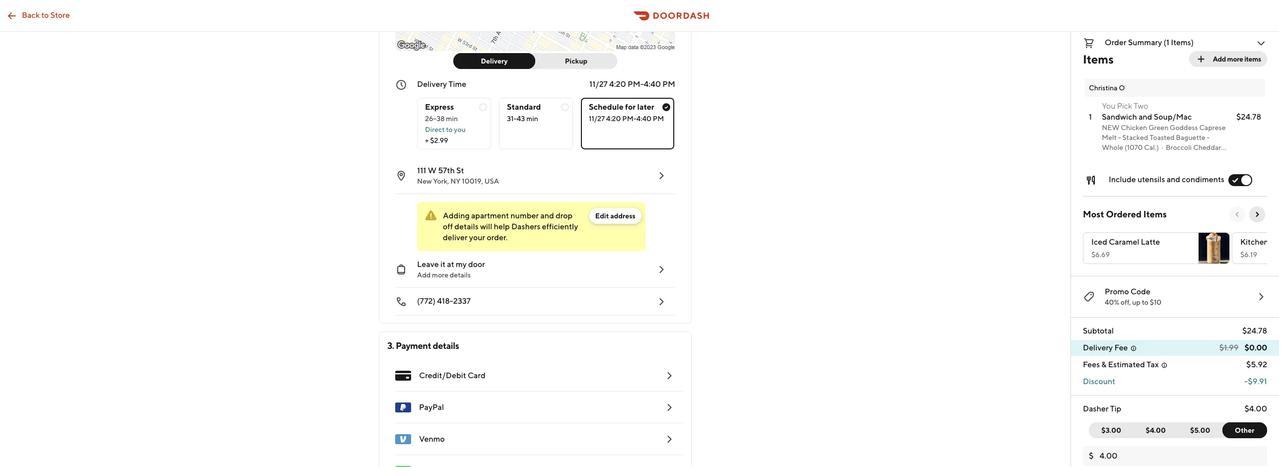 Task type: locate. For each thing, give the bounding box(es) containing it.
to right back
[[41, 10, 49, 20]]

pm
[[663, 79, 676, 89], [653, 115, 664, 123]]

11/27 4:20 pm-4:40 pm
[[590, 79, 676, 89], [589, 115, 664, 123]]

two
[[1134, 101, 1149, 111]]

items down order on the top
[[1084, 52, 1114, 66]]

baguette down soup
[[1103, 163, 1132, 171]]

1 vertical spatial 11/27 4:20 pm-4:40 pm
[[589, 115, 664, 123]]

$10
[[1150, 299, 1162, 307]]

4:40
[[644, 79, 661, 89], [637, 115, 652, 123]]

4:20 up schedule for later on the top of page
[[610, 79, 626, 89]]

details up 'credit/debit'
[[433, 341, 459, 351]]

and right the utensils
[[1167, 175, 1181, 184]]

(cup)
[[1120, 154, 1139, 161]]

1 vertical spatial delivery
[[417, 79, 447, 89]]

to left you
[[446, 126, 453, 134]]

1 horizontal spatial and
[[1139, 112, 1153, 122]]

to right up
[[1143, 299, 1149, 307]]

details
[[455, 222, 479, 232], [450, 271, 471, 279], [433, 341, 459, 351]]

-$9.91
[[1245, 377, 1268, 387]]

to
[[41, 10, 49, 20], [446, 126, 453, 134], [1143, 299, 1149, 307]]

3. payment details
[[388, 341, 459, 351]]

1 vertical spatial details
[[450, 271, 471, 279]]

details down my
[[450, 271, 471, 279]]

pm- up the for on the left
[[628, 79, 644, 89]]

address
[[611, 212, 636, 220]]

add more items
[[1214, 55, 1262, 63]]

st
[[457, 166, 464, 175]]

0 vertical spatial to
[[41, 10, 49, 20]]

$4.00 up "other"
[[1245, 404, 1268, 414]]

you
[[1103, 101, 1116, 111]]

- right melt
[[1119, 134, 1122, 142]]

store
[[50, 10, 70, 20]]

toasted
[[1150, 134, 1175, 142]]

10019,
[[462, 177, 483, 185]]

1 horizontal spatial more
[[1228, 55, 1244, 63]]

1 vertical spatial add
[[417, 271, 431, 279]]

and down the two at the top right of the page
[[1139, 112, 1153, 122]]

to inside back to store link
[[41, 10, 49, 20]]

1 vertical spatial $4.00
[[1146, 427, 1167, 435]]

26–38 min direct to you + $2.99
[[425, 115, 466, 145]]

0 vertical spatial $4.00
[[1245, 404, 1268, 414]]

1 vertical spatial baguette
[[1103, 163, 1132, 171]]

Include utensils and condiments checkbox
[[1229, 174, 1253, 186]]

2 add new payment method image from the top
[[664, 434, 676, 446]]

1 vertical spatial more
[[432, 271, 449, 279]]

credit/debit
[[419, 371, 466, 381]]

add left items
[[1214, 55, 1227, 63]]

card
[[468, 371, 486, 381]]

items
[[1245, 55, 1262, 63]]

items up latte
[[1144, 209, 1168, 220]]

1 horizontal spatial delivery
[[481, 57, 508, 65]]

0 vertical spatial 4:20
[[610, 79, 626, 89]]

min for 26–38
[[446, 115, 458, 123]]

cal.)  ·  french
[[1157, 154, 1201, 161]]

1 horizontal spatial baguette
[[1177, 134, 1206, 142]]

1 vertical spatial add new payment method image
[[664, 434, 676, 446]]

0 horizontal spatial baguette
[[1103, 163, 1132, 171]]

option group
[[417, 90, 676, 150]]

min up you
[[446, 115, 458, 123]]

1 horizontal spatial $4.00
[[1245, 404, 1268, 414]]

add down leave
[[417, 271, 431, 279]]

and
[[1139, 112, 1153, 122], [1167, 175, 1181, 184], [541, 211, 554, 221]]

1 vertical spatial to
[[446, 126, 453, 134]]

tip
[[1111, 404, 1122, 414]]

2 vertical spatial and
[[541, 211, 554, 221]]

pm- down the for on the left
[[623, 115, 637, 123]]

0 vertical spatial and
[[1139, 112, 1153, 122]]

2 min from the left
[[527, 115, 538, 123]]

0 vertical spatial baguette
[[1177, 134, 1206, 142]]

show menu image
[[395, 368, 411, 384]]

31–43
[[507, 115, 525, 123]]

w
[[428, 166, 437, 175]]

more
[[1228, 55, 1244, 63], [432, 271, 449, 279]]

- down $5.92
[[1245, 377, 1249, 387]]

summary
[[1129, 38, 1163, 47]]

baguette down goddess at top right
[[1177, 134, 1206, 142]]

help
[[494, 222, 510, 232]]

pm- inside option group
[[623, 115, 637, 123]]

0 horizontal spatial more
[[432, 271, 449, 279]]

will
[[480, 222, 493, 232]]

None radio
[[417, 98, 491, 150], [499, 98, 573, 150], [581, 98, 675, 150], [417, 98, 491, 150], [499, 98, 573, 150], [581, 98, 675, 150]]

previous button of carousel image
[[1234, 211, 1242, 219]]

0 vertical spatial pm-
[[628, 79, 644, 89]]

code
[[1131, 287, 1151, 297]]

items
[[1084, 52, 1114, 66], [1144, 209, 1168, 220]]

edit
[[596, 212, 609, 220]]

0 horizontal spatial min
[[446, 115, 458, 123]]

baguette
[[1177, 134, 1206, 142], [1103, 163, 1132, 171]]

adding apartment number and drop off details will help dashers efficiently deliver your order.
[[443, 211, 579, 242]]

0 vertical spatial 11/27
[[590, 79, 608, 89]]

1 vertical spatial 4:20
[[607, 115, 621, 123]]

min for 31–43
[[527, 115, 538, 123]]

1 horizontal spatial min
[[527, 115, 538, 123]]

dasher tip
[[1084, 404, 1122, 414]]

(1070
[[1125, 144, 1143, 152]]

$4.00 up other tip amount text field
[[1146, 427, 1167, 435]]

promo
[[1105, 287, 1130, 297]]

4:40 down later
[[637, 115, 652, 123]]

number
[[511, 211, 539, 221]]

0 horizontal spatial $4.00
[[1146, 427, 1167, 435]]

to inside 26–38 min direct to you + $2.99
[[446, 126, 453, 134]]

menu
[[388, 360, 684, 468]]

+
[[425, 137, 429, 145]]

$2.99
[[430, 137, 448, 145]]

1 horizontal spatial to
[[446, 126, 453, 134]]

add new payment method image
[[664, 402, 676, 414], [664, 434, 676, 446]]

cal.)  ·  broccoli
[[1145, 144, 1193, 152]]

your
[[469, 233, 486, 242]]

- up cheddar
[[1208, 134, 1211, 142]]

min down the standard
[[527, 115, 538, 123]]

11/27
[[590, 79, 608, 89], [589, 115, 605, 123]]

pickup
[[565, 57, 588, 65]]

111 w 57th st new york,  ny 10019,  usa
[[417, 166, 499, 185]]

it
[[441, 260, 446, 269]]

dasher
[[1084, 404, 1109, 414]]

more left items
[[1228, 55, 1244, 63]]

1 vertical spatial pm
[[653, 115, 664, 123]]

0 vertical spatial add new payment method image
[[664, 402, 676, 414]]

items)
[[1172, 38, 1194, 47]]

0 vertical spatial items
[[1084, 52, 1114, 66]]

11/27 4:20 pm-4:40 pm down the for on the left
[[589, 115, 664, 123]]

4:20 down schedule
[[607, 115, 621, 123]]

more down it
[[432, 271, 449, 279]]

11/27 down schedule
[[589, 115, 605, 123]]

-
[[1119, 134, 1122, 142], [1208, 134, 1211, 142], [1245, 377, 1249, 387]]

$4.00 inside 'button'
[[1146, 427, 1167, 435]]

26–38
[[425, 115, 445, 123]]

schedule
[[589, 102, 624, 112]]

min inside 26–38 min direct to you + $2.99
[[446, 115, 458, 123]]

1 vertical spatial items
[[1144, 209, 1168, 220]]

order.
[[487, 233, 508, 242]]

dashers
[[512, 222, 541, 232]]

to inside promo code 40% off, up to $10
[[1143, 299, 1149, 307]]

leave
[[417, 260, 439, 269]]

adding apartment number and drop off details will help dashers efficiently deliver your order. status
[[417, 202, 646, 251]]

2 horizontal spatial delivery
[[1084, 343, 1113, 353]]

kitchen sin $6.19
[[1241, 237, 1280, 259]]

$5.00 button
[[1178, 423, 1229, 439]]

details down adding
[[455, 222, 479, 232]]

0 horizontal spatial and
[[541, 211, 554, 221]]

0 vertical spatial delivery
[[481, 57, 508, 65]]

$5.92
[[1247, 360, 1268, 370]]

11/27 up schedule
[[590, 79, 608, 89]]

estimated
[[1109, 360, 1146, 370]]

door
[[469, 260, 485, 269]]

1 vertical spatial pm-
[[623, 115, 637, 123]]

1 min from the left
[[446, 115, 458, 123]]

cheddar
[[1194, 144, 1222, 152]]

1 vertical spatial and
[[1167, 175, 1181, 184]]

and left the 'drop'
[[541, 211, 554, 221]]

2 vertical spatial to
[[1143, 299, 1149, 307]]

delivery or pickup selector option group
[[454, 53, 618, 69]]

0 vertical spatial details
[[455, 222, 479, 232]]

option group containing express
[[417, 90, 676, 150]]

11/27 4:20 pm-4:40 pm up the for on the left
[[590, 79, 676, 89]]

add new payment method image for venmo
[[664, 434, 676, 446]]

1 horizontal spatial add
[[1214, 55, 1227, 63]]

111
[[417, 166, 427, 175]]

4:40 up later
[[644, 79, 661, 89]]

add new payment method image
[[664, 370, 676, 382]]

0 horizontal spatial to
[[41, 10, 49, 20]]

standard
[[507, 102, 541, 112]]

0 horizontal spatial add
[[417, 271, 431, 279]]

1 vertical spatial 11/27
[[589, 115, 605, 123]]

chicken
[[1122, 124, 1148, 132]]

2 horizontal spatial to
[[1143, 299, 1149, 307]]

1 add new payment method image from the top
[[664, 402, 676, 414]]

add inside leave it at my door add more details
[[417, 271, 431, 279]]

caprese
[[1200, 124, 1226, 132]]

0 vertical spatial $24.78
[[1237, 112, 1262, 122]]

at
[[447, 260, 454, 269]]

Other button
[[1223, 423, 1268, 439]]

and inside the "adding apartment number and drop off details will help dashers efficiently deliver your order."
[[541, 211, 554, 221]]



Task type: describe. For each thing, give the bounding box(es) containing it.
back to store
[[22, 10, 70, 20]]

(772) 418-2337
[[417, 297, 471, 306]]

40%
[[1105, 299, 1120, 307]]

you pick two sandwich and soup/mac new chicken green goddess caprese melt - stacked toasted baguette - whole (1070 cal.)  ·  broccoli cheddar soup (cup) (240 cal.)  ·  french baguette (180 cal.)
[[1103, 101, 1226, 171]]

fees & estimated
[[1084, 360, 1146, 370]]

$6.69
[[1092, 251, 1110, 259]]

most ordered items
[[1084, 209, 1168, 220]]

edit address button
[[590, 208, 642, 224]]

christina
[[1090, 84, 1118, 92]]

pick
[[1118, 101, 1133, 111]]

1 horizontal spatial -
[[1208, 134, 1211, 142]]

details inside leave it at my door add more details
[[450, 271, 471, 279]]

next button of carousel image
[[1254, 211, 1262, 219]]

418-
[[437, 297, 453, 306]]

$0.00
[[1245, 343, 1268, 353]]

delivery inside radio
[[481, 57, 508, 65]]

later
[[638, 102, 655, 112]]

order
[[1105, 38, 1127, 47]]

57th
[[438, 166, 455, 175]]

include
[[1109, 175, 1137, 184]]

credit/debit card
[[419, 371, 486, 381]]

2 horizontal spatial and
[[1167, 175, 1181, 184]]

(1
[[1164, 38, 1170, 47]]

0 horizontal spatial -
[[1119, 134, 1122, 142]]

2 vertical spatial delivery
[[1084, 343, 1113, 353]]

and inside you pick two sandwich and soup/mac new chicken green goddess caprese melt - stacked toasted baguette - whole (1070 cal.)  ·  broccoli cheddar soup (cup) (240 cal.)  ·  french baguette (180 cal.)
[[1139, 112, 1153, 122]]

2 vertical spatial details
[[433, 341, 459, 351]]

venmo
[[419, 435, 445, 444]]

subtotal
[[1084, 326, 1115, 336]]

details inside the "adding apartment number and drop off details will help dashers efficiently deliver your order."
[[455, 222, 479, 232]]

more inside leave it at my door add more details
[[432, 271, 449, 279]]

ny
[[451, 177, 461, 185]]

1 horizontal spatial items
[[1144, 209, 1168, 220]]

promo code 40% off, up to $10
[[1105, 287, 1162, 307]]

2337
[[453, 297, 471, 306]]

menu containing credit/debit card
[[388, 360, 684, 468]]

tip amount option group
[[1090, 423, 1268, 439]]

o
[[1120, 84, 1126, 92]]

0 vertical spatial more
[[1228, 55, 1244, 63]]

$9.91
[[1249, 377, 1268, 387]]

0 vertical spatial pm
[[663, 79, 676, 89]]

latte
[[1142, 237, 1161, 247]]

green
[[1149, 124, 1169, 132]]

Pickup radio
[[530, 53, 618, 69]]

goddess
[[1171, 124, 1199, 132]]

iced
[[1092, 237, 1108, 247]]

christina o
[[1090, 84, 1126, 92]]

Other tip amount text field
[[1100, 451, 1262, 462]]

$6.19
[[1241, 251, 1258, 259]]

0 vertical spatial 4:40
[[644, 79, 661, 89]]

most
[[1084, 209, 1105, 220]]

deliver
[[443, 233, 468, 242]]

adding
[[443, 211, 470, 221]]

tax
[[1147, 360, 1160, 370]]

leave it at my door add more details
[[417, 260, 485, 279]]

you
[[454, 126, 466, 134]]

fee
[[1115, 343, 1129, 353]]

usa
[[485, 177, 499, 185]]

sin
[[1271, 237, 1280, 247]]

direct
[[425, 126, 445, 134]]

cal.)
[[1149, 163, 1164, 171]]

paypal
[[419, 403, 444, 412]]

for
[[626, 102, 636, 112]]

$3.00
[[1102, 427, 1122, 435]]

melt
[[1103, 134, 1117, 142]]

schedule for later
[[589, 102, 655, 112]]

2 horizontal spatial -
[[1245, 377, 1249, 387]]

$4.00 button
[[1134, 423, 1179, 439]]

(180
[[1133, 163, 1148, 171]]

soup
[[1103, 154, 1119, 161]]

condiments
[[1183, 175, 1225, 184]]

drop
[[556, 211, 573, 221]]

discount
[[1084, 377, 1116, 387]]

apartment
[[471, 211, 509, 221]]

0 vertical spatial 11/27 4:20 pm-4:40 pm
[[590, 79, 676, 89]]

stacked
[[1123, 134, 1149, 142]]

back
[[22, 10, 40, 20]]

off
[[443, 222, 453, 232]]

new
[[1103, 124, 1120, 132]]

order summary (1 items) button
[[1084, 35, 1268, 51]]

$5.00
[[1191, 427, 1211, 435]]

add more items link
[[1190, 51, 1268, 67]]

$3.00 button
[[1090, 423, 1135, 439]]

(772)
[[417, 297, 436, 306]]

3. payment
[[388, 341, 431, 351]]

off,
[[1121, 299, 1132, 307]]

$
[[1090, 452, 1094, 461]]

iced caramel latte $6.69
[[1092, 237, 1161, 259]]

0 vertical spatial add
[[1214, 55, 1227, 63]]

0 horizontal spatial delivery
[[417, 79, 447, 89]]

other
[[1236, 427, 1255, 435]]

0 horizontal spatial items
[[1084, 52, 1114, 66]]

back to store link
[[0, 6, 76, 26]]

add new payment method image for paypal
[[664, 402, 676, 414]]

time
[[449, 79, 467, 89]]

whole
[[1103, 144, 1124, 152]]

1 vertical spatial 4:40
[[637, 115, 652, 123]]

Delivery radio
[[454, 53, 536, 69]]

york,
[[433, 177, 449, 185]]

1 vertical spatial $24.78
[[1243, 326, 1268, 336]]

order summary (1 items)
[[1105, 38, 1194, 47]]



Task type: vqa. For each thing, say whether or not it's contained in the screenshot.
Baguette to the bottom
yes



